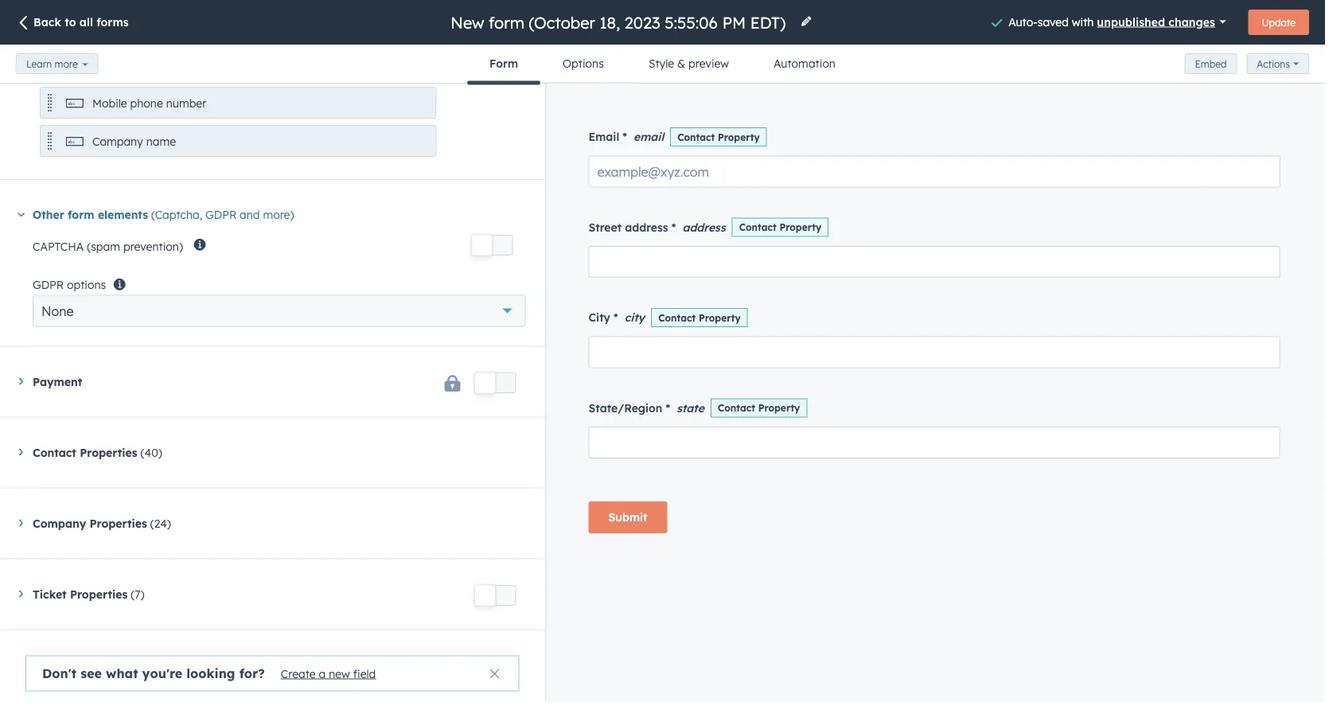 Task type: vqa. For each thing, say whether or not it's contained in the screenshot.
topmost more
yes



Task type: locate. For each thing, give the bounding box(es) containing it.
caret image
[[19, 378, 23, 385], [19, 449, 23, 456]]

close image
[[490, 669, 500, 679]]

1 vertical spatial gdpr
[[33, 278, 64, 292]]

)
[[290, 208, 294, 222]]

create
[[281, 667, 316, 681]]

properties left the (24)
[[90, 516, 147, 530]]

properties left (7)
[[70, 587, 128, 601]]

captcha
[[33, 240, 84, 254]]

company down mobile on the left top of the page
[[92, 135, 143, 148]]

gdpr left and
[[205, 208, 237, 222]]

a
[[319, 667, 326, 681]]

looking
[[187, 665, 235, 681]]

what
[[106, 665, 138, 681]]

company down the contact
[[33, 516, 86, 530]]

1 horizontal spatial more
[[263, 208, 290, 222]]

(7)
[[131, 587, 144, 601]]

caret image inside payment dropdown button
[[19, 378, 23, 385]]

None field
[[449, 12, 791, 33]]

learn more
[[26, 58, 78, 70]]

1 vertical spatial caret image
[[19, 449, 23, 456]]

form
[[490, 57, 518, 70]]

auto-saved with
[[1009, 15, 1097, 28]]

new
[[329, 667, 350, 681]]

company
[[92, 135, 143, 148], [33, 516, 86, 530]]

phone
[[130, 96, 163, 110]]

1 vertical spatial caret image
[[19, 519, 23, 527]]

elements
[[98, 208, 148, 222]]

more right and
[[263, 208, 290, 222]]

gdpr
[[205, 208, 237, 222], [33, 278, 64, 292]]

0 vertical spatial more
[[55, 58, 78, 70]]

navigation containing form
[[467, 45, 858, 85]]

2 vertical spatial caret image
[[19, 590, 23, 598]]

0 vertical spatial caret image
[[19, 378, 23, 385]]

payment button
[[19, 372, 516, 391]]

none field inside page section element
[[449, 12, 791, 33]]

don't see what you're looking for? alert
[[25, 656, 519, 691]]

2 vertical spatial properties
[[70, 587, 128, 601]]

other
[[33, 208, 64, 222]]

1 vertical spatial company
[[33, 516, 86, 530]]

properties
[[80, 445, 137, 459], [90, 516, 147, 530], [70, 587, 128, 601]]

actions button
[[1247, 53, 1309, 74]]

create a new field
[[281, 667, 376, 681]]

ticket properties (7)
[[33, 587, 144, 601]]

mobile
[[92, 96, 127, 110]]

changes
[[1169, 15, 1215, 28]]

more right learn
[[55, 58, 78, 70]]

to
[[65, 15, 76, 29]]

1 caret image from the top
[[19, 378, 23, 385]]

more inside button
[[55, 58, 78, 70]]

0 horizontal spatial company
[[33, 516, 86, 530]]

more
[[55, 58, 78, 70], [263, 208, 290, 222]]

form
[[68, 208, 94, 222]]

captcha (spam prevention)
[[33, 240, 183, 254]]

0 horizontal spatial more
[[55, 58, 78, 70]]

unpublished
[[1097, 15, 1165, 28]]

page section element
[[0, 0, 1325, 85]]

mobile phone number
[[92, 96, 207, 110]]

caret image
[[18, 213, 25, 217], [19, 519, 23, 527], [19, 590, 23, 598]]

embed button
[[1185, 53, 1237, 74]]

gdpr up none
[[33, 278, 64, 292]]

company properties (24)
[[33, 516, 171, 530]]

form button
[[467, 45, 541, 85]]

navigation inside page section element
[[467, 45, 858, 85]]

1 vertical spatial properties
[[90, 516, 147, 530]]

forms
[[97, 15, 129, 29]]

other form elements ( captcha, gdpr and more )
[[33, 208, 294, 222]]

back to all forms link
[[16, 15, 129, 32]]

1 vertical spatial more
[[263, 208, 290, 222]]

number
[[166, 96, 207, 110]]

0 vertical spatial gdpr
[[205, 208, 237, 222]]

1 horizontal spatial company
[[92, 135, 143, 148]]

0 vertical spatial properties
[[80, 445, 137, 459]]

actions
[[1257, 58, 1290, 70]]

properties left (40)
[[80, 445, 137, 459]]

none button
[[33, 295, 526, 327]]

0 vertical spatial caret image
[[18, 213, 25, 217]]

0 vertical spatial company
[[92, 135, 143, 148]]

saved
[[1038, 15, 1069, 28]]

navigation
[[467, 45, 858, 85]]

0 horizontal spatial gdpr
[[33, 278, 64, 292]]

1 horizontal spatial gdpr
[[205, 208, 237, 222]]

caret image left the contact
[[19, 449, 23, 456]]

auto-
[[1009, 15, 1038, 28]]

captcha (spam prevention) button
[[33, 231, 526, 260]]

caret image left payment
[[19, 378, 23, 385]]

(24)
[[150, 516, 171, 530]]



Task type: describe. For each thing, give the bounding box(es) containing it.
prevention)
[[123, 240, 183, 254]]

back
[[33, 15, 61, 29]]

(40)
[[141, 445, 162, 459]]

update
[[1262, 16, 1296, 28]]

(spam
[[87, 240, 120, 254]]

for?
[[239, 665, 265, 681]]

embed
[[1195, 58, 1227, 70]]

all
[[79, 15, 93, 29]]

with
[[1072, 15, 1094, 28]]

and
[[240, 208, 260, 222]]

automation button
[[752, 45, 858, 83]]

gdpr options
[[33, 278, 106, 292]]

contact
[[33, 445, 76, 459]]

options
[[563, 57, 604, 70]]

contact properties (40)
[[33, 445, 162, 459]]

update button
[[1249, 10, 1310, 35]]

name
[[146, 135, 176, 148]]

automation
[[774, 57, 836, 70]]

unpublished changes
[[1097, 15, 1215, 28]]

field
[[353, 667, 376, 681]]

properties for contact properties
[[80, 445, 137, 459]]

learn more button
[[16, 53, 98, 74]]

2 caret image from the top
[[19, 449, 23, 456]]

you're
[[142, 665, 182, 681]]

properties for ticket properties
[[70, 587, 128, 601]]

caret image for ticket
[[19, 590, 23, 598]]

caret image for company
[[19, 519, 23, 527]]

(
[[151, 208, 155, 222]]

learn
[[26, 58, 52, 70]]

unpublished changes button
[[1097, 11, 1226, 33]]

style & preview button
[[626, 45, 752, 83]]

payment
[[33, 375, 82, 388]]

see
[[81, 665, 102, 681]]

properties for company properties
[[90, 516, 147, 530]]

back to all forms
[[33, 15, 129, 29]]

&
[[677, 57, 685, 70]]

company for company properties (24)
[[33, 516, 86, 530]]

options
[[67, 278, 106, 292]]

don't see what you're looking for?
[[42, 665, 265, 681]]

company name
[[92, 135, 176, 148]]

style
[[649, 57, 674, 70]]

style & preview
[[649, 57, 729, 70]]

none
[[41, 303, 74, 319]]

don't
[[42, 665, 77, 681]]

company for company name
[[92, 135, 143, 148]]

captcha,
[[155, 208, 202, 222]]

ticket
[[33, 587, 67, 601]]

preview
[[689, 57, 729, 70]]

options button
[[541, 45, 626, 83]]



